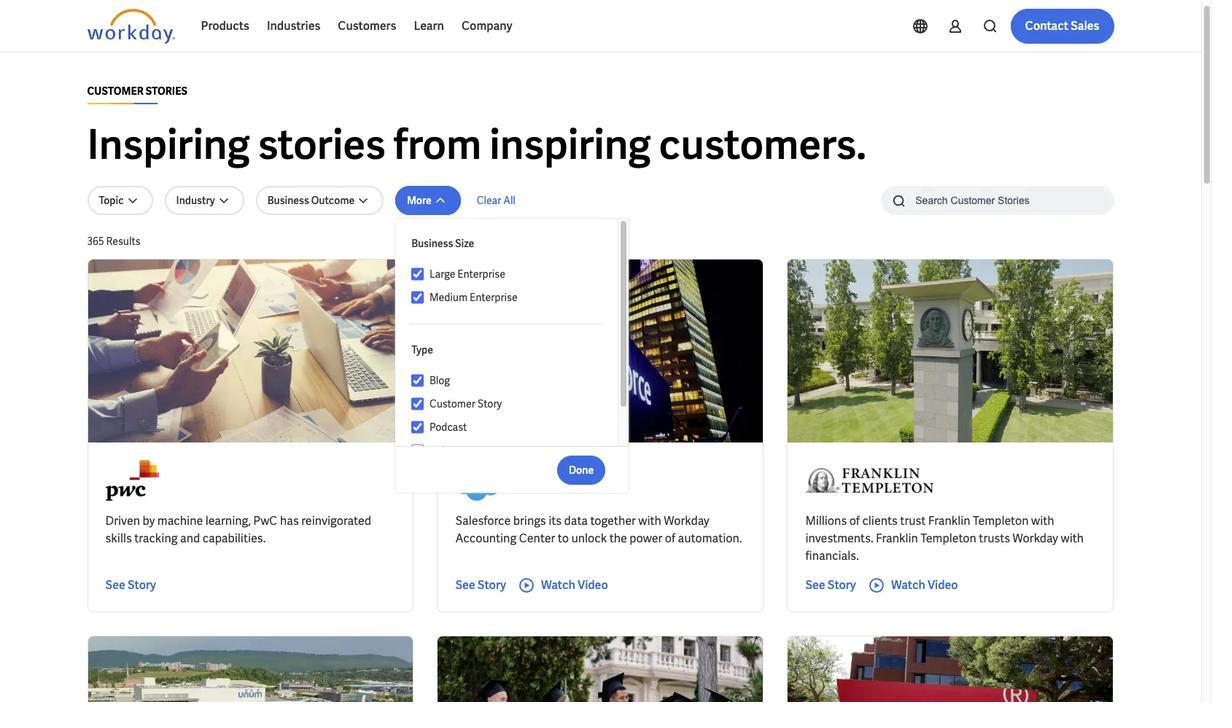 Task type: vqa. For each thing, say whether or not it's contained in the screenshot.
Accessible
no



Task type: describe. For each thing, give the bounding box(es) containing it.
go to the homepage image
[[87, 9, 175, 44]]

products
[[201, 18, 249, 34]]

contact sales
[[1025, 18, 1100, 34]]

business size
[[412, 237, 474, 250]]

enterprise for medium enterprise
[[470, 291, 518, 304]]

video for salesforce brings its data together with workday accounting center to unlock the power of automation.
[[578, 578, 608, 593]]

brings
[[513, 514, 546, 529]]

Search Customer Stories text field
[[907, 187, 1086, 213]]

all
[[504, 194, 516, 207]]

contact
[[1025, 18, 1069, 34]]

learn button
[[405, 9, 453, 44]]

watch for center
[[541, 578, 575, 593]]

customers
[[338, 18, 396, 34]]

customers button
[[329, 9, 405, 44]]

millions of clients trust franklin templeton with investments. franklin templeton trusts workday with financials.
[[806, 514, 1084, 564]]

unlock
[[571, 531, 607, 546]]

story down blog 'link'
[[478, 398, 502, 411]]

outcome
[[311, 194, 355, 207]]

see story link for salesforce brings its data together with workday accounting center to unlock the power of automation.
[[456, 577, 506, 595]]

salesforce
[[456, 514, 511, 529]]

driven
[[105, 514, 140, 529]]

trust
[[900, 514, 926, 529]]

large
[[430, 268, 455, 281]]

learning,
[[206, 514, 251, 529]]

1 see story link from the left
[[105, 577, 156, 595]]

millions
[[806, 514, 847, 529]]

0 vertical spatial franklin
[[928, 514, 971, 529]]

has
[[280, 514, 299, 529]]

data
[[564, 514, 588, 529]]

industries
[[267, 18, 320, 34]]

inspiring
[[490, 118, 651, 171]]

blog link
[[424, 372, 604, 390]]

watch video for to
[[541, 578, 608, 593]]

contact sales link
[[1011, 9, 1114, 44]]

of inside millions of clients trust franklin templeton with investments. franklin templeton trusts workday with financials.
[[850, 514, 860, 529]]

reinvigorated
[[301, 514, 371, 529]]

driven by machine learning, pwc has reinvigorated skills tracking and capabilities.
[[105, 514, 371, 546]]

company button
[[453, 9, 521, 44]]

watch video link for center
[[518, 577, 608, 595]]

clients
[[863, 514, 898, 529]]

1 see from the left
[[105, 578, 125, 593]]

trusts
[[979, 531, 1010, 546]]

more
[[407, 194, 432, 207]]

investments.
[[806, 531, 874, 546]]

enterprise for large enterprise
[[458, 268, 505, 281]]

center
[[519, 531, 555, 546]]

franklin templeton companies, llc image
[[806, 460, 934, 501]]

topic button
[[87, 186, 153, 215]]

365
[[87, 235, 104, 248]]

stories
[[146, 85, 187, 98]]

large enterprise link
[[424, 266, 604, 283]]

together
[[590, 514, 636, 529]]

industry button
[[165, 186, 244, 215]]

story down accounting
[[478, 578, 506, 593]]

power
[[630, 531, 663, 546]]

pricewaterhousecoopers global licensing services corporation (pwc) image
[[105, 460, 159, 501]]

large enterprise
[[430, 268, 505, 281]]

done
[[569, 464, 594, 477]]

more button
[[395, 186, 461, 215]]

topic
[[99, 194, 124, 207]]

story down 'financials.'
[[828, 578, 856, 593]]

accounting
[[456, 531, 517, 546]]

stories
[[258, 118, 386, 171]]

clear all button
[[473, 186, 520, 215]]

type
[[412, 344, 433, 357]]

see for millions of clients trust franklin templeton with investments. franklin templeton trusts workday with financials.
[[806, 578, 825, 593]]



Task type: locate. For each thing, give the bounding box(es) containing it.
2 horizontal spatial see story link
[[806, 577, 856, 595]]

skills
[[105, 531, 132, 546]]

1 horizontal spatial watch video
[[891, 578, 958, 593]]

2 watch from the left
[[891, 578, 926, 593]]

see story down accounting
[[456, 578, 506, 593]]

1 horizontal spatial of
[[850, 514, 860, 529]]

with inside salesforce brings its data together with workday accounting center to unlock the power of automation.
[[638, 514, 662, 529]]

templeton
[[973, 514, 1029, 529], [921, 531, 977, 546]]

customer
[[430, 398, 475, 411]]

company
[[462, 18, 512, 34]]

0 horizontal spatial workday
[[664, 514, 710, 529]]

1 horizontal spatial watch video link
[[868, 577, 958, 595]]

see down accounting
[[456, 578, 475, 593]]

None checkbox
[[412, 268, 424, 281], [412, 374, 424, 387], [412, 421, 424, 434], [412, 268, 424, 281], [412, 374, 424, 387], [412, 421, 424, 434]]

0 horizontal spatial watch video
[[541, 578, 608, 593]]

0 vertical spatial of
[[850, 514, 860, 529]]

1 vertical spatial business
[[412, 237, 453, 250]]

1 vertical spatial franklin
[[876, 531, 918, 546]]

salesforce brings its data together with workday accounting center to unlock the power of automation.
[[456, 514, 742, 546]]

see story link down accounting
[[456, 577, 506, 595]]

customer
[[87, 85, 144, 98]]

video down podcast
[[430, 444, 456, 457]]

see story down 'financials.'
[[806, 578, 856, 593]]

watch
[[541, 578, 575, 593], [891, 578, 926, 593]]

business outcome
[[267, 194, 355, 207]]

2 watch video link from the left
[[868, 577, 958, 595]]

0 horizontal spatial video
[[430, 444, 456, 457]]

see story
[[105, 578, 156, 593], [456, 578, 506, 593], [806, 578, 856, 593]]

medium
[[430, 291, 468, 304]]

0 horizontal spatial with
[[638, 514, 662, 529]]

video for millions of clients trust franklin templeton with investments. franklin templeton trusts workday with financials.
[[928, 578, 958, 593]]

2 see story from the left
[[456, 578, 506, 593]]

watch video link down millions of clients trust franklin templeton with investments. franklin templeton trusts workday with financials.
[[868, 577, 958, 595]]

watch video link down "to"
[[518, 577, 608, 595]]

by
[[143, 514, 155, 529]]

franklin right trust
[[928, 514, 971, 529]]

inspiring stories from inspiring customers.
[[87, 118, 867, 171]]

medium enterprise
[[430, 291, 518, 304]]

inspiring
[[87, 118, 250, 171]]

see
[[105, 578, 125, 593], [456, 578, 475, 593], [806, 578, 825, 593]]

business left "outcome"
[[267, 194, 309, 207]]

business inside button
[[267, 194, 309, 207]]

1 watch from the left
[[541, 578, 575, 593]]

None checkbox
[[412, 291, 424, 304], [412, 398, 424, 411], [412, 444, 424, 457], [412, 291, 424, 304], [412, 398, 424, 411], [412, 444, 424, 457]]

clear
[[477, 194, 501, 207]]

machine
[[157, 514, 203, 529]]

0 horizontal spatial of
[[665, 531, 676, 546]]

story
[[478, 398, 502, 411], [128, 578, 156, 593], [478, 578, 506, 593], [828, 578, 856, 593]]

1 vertical spatial workday
[[1013, 531, 1059, 546]]

business for business outcome
[[267, 194, 309, 207]]

tracking
[[134, 531, 178, 546]]

customer stories
[[87, 85, 187, 98]]

medium enterprise link
[[424, 289, 604, 306]]

learn
[[414, 18, 444, 34]]

sales
[[1071, 18, 1100, 34]]

see for salesforce brings its data together with workday accounting center to unlock the power of automation.
[[456, 578, 475, 593]]

watch video
[[541, 578, 608, 593], [891, 578, 958, 593]]

industries button
[[258, 9, 329, 44]]

see story link down 'financials.'
[[806, 577, 856, 595]]

0 horizontal spatial see
[[105, 578, 125, 593]]

see story link
[[105, 577, 156, 595], [456, 577, 506, 595], [806, 577, 856, 595]]

workday
[[664, 514, 710, 529], [1013, 531, 1059, 546]]

0 vertical spatial workday
[[664, 514, 710, 529]]

0 vertical spatial templeton
[[973, 514, 1029, 529]]

the
[[610, 531, 627, 546]]

workday up automation.
[[664, 514, 710, 529]]

templeton down trust
[[921, 531, 977, 546]]

to
[[558, 531, 569, 546]]

of right power
[[665, 531, 676, 546]]

1 horizontal spatial see story
[[456, 578, 506, 593]]

business up large
[[412, 237, 453, 250]]

0 horizontal spatial business
[[267, 194, 309, 207]]

0 horizontal spatial watch video link
[[518, 577, 608, 595]]

1 horizontal spatial watch
[[891, 578, 926, 593]]

365 results
[[87, 235, 141, 248]]

2 see story link from the left
[[456, 577, 506, 595]]

watch video for templeton
[[891, 578, 958, 593]]

customer story
[[430, 398, 502, 411]]

see story down skills
[[105, 578, 156, 593]]

capabilities.
[[203, 531, 266, 546]]

enterprise
[[458, 268, 505, 281], [470, 291, 518, 304]]

enterprise up medium enterprise
[[458, 268, 505, 281]]

workday inside millions of clients trust franklin templeton with investments. franklin templeton trusts workday with financials.
[[1013, 531, 1059, 546]]

watch video down "to"
[[541, 578, 608, 593]]

2 horizontal spatial see
[[806, 578, 825, 593]]

3 see from the left
[[806, 578, 825, 593]]

templeton up trusts
[[973, 514, 1029, 529]]

results
[[106, 235, 141, 248]]

1 horizontal spatial see
[[456, 578, 475, 593]]

0 horizontal spatial see story
[[105, 578, 156, 593]]

watch for franklin
[[891, 578, 926, 593]]

products button
[[192, 9, 258, 44]]

business
[[267, 194, 309, 207], [412, 237, 453, 250]]

video
[[430, 444, 456, 457], [578, 578, 608, 593], [928, 578, 958, 593]]

automation.
[[678, 531, 742, 546]]

from
[[394, 118, 482, 171]]

watch down "to"
[[541, 578, 575, 593]]

2 horizontal spatial see story
[[806, 578, 856, 593]]

1 horizontal spatial with
[[1031, 514, 1055, 529]]

see down skills
[[105, 578, 125, 593]]

watch video link for franklin
[[868, 577, 958, 595]]

of inside salesforce brings its data together with workday accounting center to unlock the power of automation.
[[665, 531, 676, 546]]

blog
[[430, 374, 450, 387]]

size
[[455, 237, 474, 250]]

watch video down millions of clients trust franklin templeton with investments. franklin templeton trusts workday with financials.
[[891, 578, 958, 593]]

see story for salesforce brings its data together with workday accounting center to unlock the power of automation.
[[456, 578, 506, 593]]

2 horizontal spatial video
[[928, 578, 958, 593]]

podcast
[[430, 421, 467, 434]]

3 see story from the left
[[806, 578, 856, 593]]

1 watch video link from the left
[[518, 577, 608, 595]]

1 watch video from the left
[[541, 578, 608, 593]]

0 horizontal spatial see story link
[[105, 577, 156, 595]]

enterprise down the large enterprise link
[[470, 291, 518, 304]]

podcast link
[[424, 419, 604, 436]]

customers.
[[659, 118, 867, 171]]

0 horizontal spatial watch
[[541, 578, 575, 593]]

1 horizontal spatial business
[[412, 237, 453, 250]]

pwc
[[253, 514, 278, 529]]

1 horizontal spatial franklin
[[928, 514, 971, 529]]

business for business size
[[412, 237, 453, 250]]

clear all
[[477, 194, 516, 207]]

1 vertical spatial enterprise
[[470, 291, 518, 304]]

video link
[[424, 442, 604, 460]]

workday right trusts
[[1013, 531, 1059, 546]]

1 vertical spatial templeton
[[921, 531, 977, 546]]

workday inside salesforce brings its data together with workday accounting center to unlock the power of automation.
[[664, 514, 710, 529]]

of
[[850, 514, 860, 529], [665, 531, 676, 546]]

salesforce.com image
[[456, 460, 514, 501]]

its
[[549, 514, 562, 529]]

customer story link
[[424, 395, 604, 413]]

and
[[180, 531, 200, 546]]

1 horizontal spatial workday
[[1013, 531, 1059, 546]]

financials.
[[806, 549, 859, 564]]

of up investments. on the bottom right of the page
[[850, 514, 860, 529]]

0 vertical spatial business
[[267, 194, 309, 207]]

2 watch video from the left
[[891, 578, 958, 593]]

watch video link
[[518, 577, 608, 595], [868, 577, 958, 595]]

see down 'financials.'
[[806, 578, 825, 593]]

industry
[[176, 194, 215, 207]]

see story link for millions of clients trust franklin templeton with investments. franklin templeton trusts workday with financials.
[[806, 577, 856, 595]]

business outcome button
[[256, 186, 384, 215]]

watch down millions of clients trust franklin templeton with investments. franklin templeton trusts workday with financials.
[[891, 578, 926, 593]]

1 horizontal spatial see story link
[[456, 577, 506, 595]]

0 vertical spatial enterprise
[[458, 268, 505, 281]]

1 vertical spatial of
[[665, 531, 676, 546]]

franklin
[[928, 514, 971, 529], [876, 531, 918, 546]]

2 see from the left
[[456, 578, 475, 593]]

story down tracking
[[128, 578, 156, 593]]

done button
[[557, 456, 606, 485]]

3 see story link from the left
[[806, 577, 856, 595]]

video down unlock
[[578, 578, 608, 593]]

1 horizontal spatial video
[[578, 578, 608, 593]]

1 see story from the left
[[105, 578, 156, 593]]

video down millions of clients trust franklin templeton with investments. franklin templeton trusts workday with financials.
[[928, 578, 958, 593]]

0 horizontal spatial franklin
[[876, 531, 918, 546]]

franklin down trust
[[876, 531, 918, 546]]

2 horizontal spatial with
[[1061, 531, 1084, 546]]

see story for millions of clients trust franklin templeton with investments. franklin templeton trusts workday with financials.
[[806, 578, 856, 593]]

see story link down skills
[[105, 577, 156, 595]]



